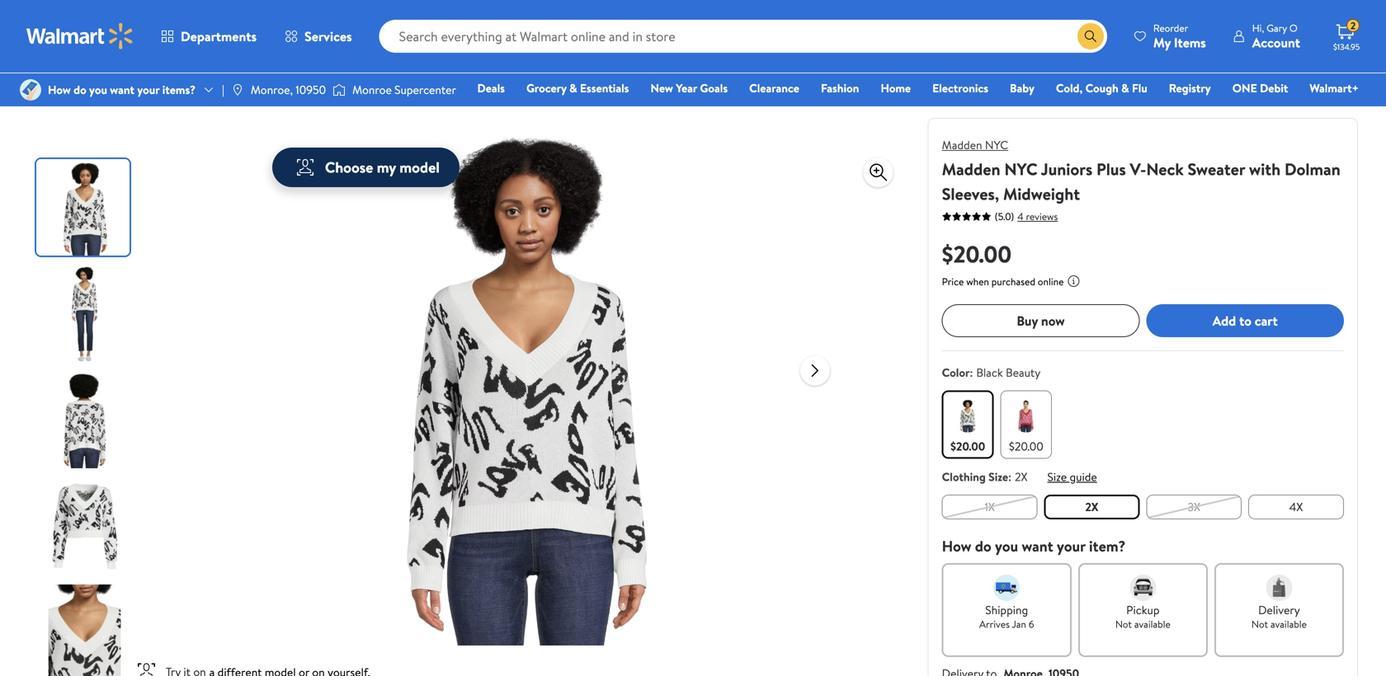 Task type: describe. For each thing, give the bounding box(es) containing it.
juniors
[[1042, 158, 1093, 181]]

2x button
[[1045, 495, 1140, 520]]

plus size sweaters link
[[172, 19, 263, 35]]

walmart+
[[1310, 80, 1360, 96]]

clearance link
[[742, 79, 807, 97]]

cold, cough & flu link
[[1049, 79, 1155, 97]]

4x button
[[1249, 495, 1345, 520]]

gary
[[1267, 21, 1288, 35]]

(5.0)
[[995, 210, 1015, 224]]

guide
[[1070, 469, 1098, 485]]

monroe, 10950
[[251, 82, 326, 98]]

2 madden from the top
[[942, 158, 1001, 181]]

ad disclaimer and feedback image
[[1345, 67, 1359, 80]]

sleeves,
[[942, 182, 1000, 206]]

0 horizontal spatial size
[[196, 19, 215, 35]]

cart
[[1255, 312, 1278, 330]]

2 / from the left
[[161, 19, 166, 35]]

item?
[[1090, 537, 1126, 557]]

my
[[377, 157, 396, 178]]

(5.0) 4 reviews
[[995, 210, 1058, 224]]

do for how do you want your items?
[[74, 82, 86, 98]]

walmart image
[[26, 23, 134, 50]]

 image for monroe supercenter
[[333, 82, 346, 98]]

deals link
[[470, 79, 513, 97]]

madden nyc juniors plus v-neck sweater with dolman sleeves, midweight - image 5 of 6 image
[[36, 585, 133, 677]]

goals
[[700, 80, 728, 96]]

1 $20.00 button from the left
[[942, 391, 994, 459]]

2
[[1351, 19, 1356, 33]]

shipping
[[986, 603, 1029, 619]]

registry link
[[1162, 79, 1219, 97]]

legal information image
[[1068, 275, 1081, 288]]

pickup
[[1127, 603, 1160, 619]]

when
[[967, 275, 990, 289]]

available for delivery
[[1271, 618, 1307, 632]]

clothing size list
[[939, 492, 1348, 523]]

& inside cold, cough & flu link
[[1122, 80, 1130, 96]]

hi, gary o account
[[1253, 21, 1301, 52]]

madden nyc juniors plus v-neck sweater with dolman sleeves, midweight - image 3 of 6 image
[[36, 372, 133, 469]]

home
[[881, 80, 911, 96]]

2 horizontal spatial size
[[1048, 469, 1067, 485]]

services button
[[271, 17, 366, 56]]

walmart+ link
[[1303, 79, 1367, 97]]

choose
[[325, 157, 373, 178]]

3x button
[[1147, 495, 1242, 520]]

model
[[400, 157, 440, 178]]

essentials
[[580, 80, 629, 96]]

fashion
[[821, 80, 860, 96]]

grocery & essentials link
[[519, 79, 637, 97]]

price when purchased online
[[942, 275, 1064, 289]]

your for item?
[[1057, 537, 1086, 557]]

supercenter
[[395, 82, 456, 98]]

account
[[1253, 33, 1301, 52]]

one
[[1233, 80, 1258, 96]]

how do you want your items?
[[48, 82, 196, 98]]

add
[[1213, 312, 1237, 330]]

o
[[1290, 21, 1298, 35]]

buy now button
[[942, 305, 1140, 338]]

|
[[222, 82, 224, 98]]

3x
[[1188, 499, 1201, 515]]

monroe
[[353, 82, 392, 98]]

online
[[1038, 275, 1064, 289]]

clothing / womens plus / plus size sweaters
[[28, 19, 263, 35]]

0 vertical spatial nyc
[[986, 137, 1009, 153]]

to
[[1240, 312, 1252, 330]]

services
[[305, 27, 352, 45]]

delivery
[[1259, 603, 1301, 619]]

size guide
[[1048, 469, 1098, 485]]

madden nyc juniors plus v-neck sweater with dolman sleeves, midweight - image 2 of 6 image
[[36, 266, 133, 362]]

madden nyc link
[[942, 137, 1009, 153]]

choose my model
[[325, 157, 440, 178]]

electronics
[[933, 80, 989, 96]]

4x
[[1290, 499, 1304, 515]]

flu
[[1132, 80, 1148, 96]]

registry
[[1169, 80, 1212, 96]]

2 $20.00 button from the left
[[1001, 391, 1053, 459]]

cold,
[[1056, 80, 1083, 96]]

color list
[[939, 388, 1348, 463]]

beauty
[[1006, 365, 1041, 381]]

6
[[1029, 618, 1035, 632]]

jan
[[1012, 618, 1027, 632]]

plus for madden
[[1097, 158, 1127, 181]]

1 horizontal spatial size
[[989, 469, 1009, 485]]

womens
[[89, 19, 132, 35]]

do for how do you want your item?
[[975, 537, 992, 557]]

Walmart Site-Wide search field
[[379, 20, 1108, 53]]

zoom image modal image
[[869, 163, 889, 182]]

choose my model button
[[272, 148, 460, 187]]



Task type: vqa. For each thing, say whether or not it's contained in the screenshot.
that to the top
no



Task type: locate. For each thing, give the bounding box(es) containing it.
you down walmart 'image'
[[89, 82, 107, 98]]

baby link
[[1003, 79, 1042, 97]]

0 horizontal spatial how
[[48, 82, 71, 98]]

pickup not available
[[1116, 603, 1171, 632]]

new year goals
[[651, 80, 728, 96]]

 image
[[231, 83, 244, 97]]

plus inside madden nyc madden nyc juniors plus v-neck sweater with dolman sleeves, midweight
[[1097, 158, 1127, 181]]

 image down clothing link
[[20, 79, 41, 101]]

your
[[137, 82, 160, 98], [1057, 537, 1086, 557]]

clothing left "womens"
[[28, 19, 71, 35]]

madden down madden nyc "link"
[[942, 158, 1001, 181]]

4 reviews link
[[1015, 210, 1058, 224]]

1 & from the left
[[570, 80, 577, 96]]

midweight
[[1004, 182, 1081, 206]]

1 vertical spatial nyc
[[1005, 158, 1038, 181]]

clothing up 1x
[[942, 469, 986, 485]]

size left sweaters
[[196, 19, 215, 35]]

/
[[78, 19, 82, 35], [161, 19, 166, 35]]

madden nyc madden nyc juniors plus v-neck sweater with dolman sleeves, midweight
[[942, 137, 1341, 206]]

not inside pickup not available
[[1116, 618, 1133, 632]]

how down 1x button
[[942, 537, 972, 557]]

one debit
[[1233, 80, 1289, 96]]

plus right "womens"
[[134, 19, 155, 35]]

clothing link
[[28, 19, 71, 35]]

$20.00 button
[[942, 391, 994, 459], [1001, 391, 1053, 459]]

not
[[1116, 618, 1133, 632], [1252, 618, 1269, 632]]

cough
[[1086, 80, 1119, 96]]

your left the items?
[[137, 82, 160, 98]]

debit
[[1261, 80, 1289, 96]]

1 vertical spatial do
[[975, 537, 992, 557]]

madden nyc juniors plus v-neck sweater with dolman sleeves, midweight - image 4 of 6 image
[[36, 479, 133, 575]]

buy now
[[1017, 312, 1065, 330]]

year
[[676, 80, 698, 96]]

madden nyc juniors plus v-neck sweater with dolman sleeves, midweight image
[[259, 118, 787, 646]]

plus for womens
[[172, 19, 193, 35]]

$20.00 button down beauty
[[1001, 391, 1053, 459]]

dolman
[[1285, 158, 1341, 181]]

want for items?
[[110, 82, 135, 98]]

1 horizontal spatial want
[[1022, 537, 1054, 557]]

1 vertical spatial your
[[1057, 537, 1086, 557]]

sweaters
[[218, 19, 263, 35]]

new
[[651, 80, 673, 96]]

: left black
[[970, 365, 973, 381]]

0 horizontal spatial your
[[137, 82, 160, 98]]

plus left sweaters
[[172, 19, 193, 35]]

1 horizontal spatial your
[[1057, 537, 1086, 557]]

0 horizontal spatial available
[[1135, 618, 1171, 632]]

2 not from the left
[[1252, 618, 1269, 632]]

0 horizontal spatial do
[[74, 82, 86, 98]]

4
[[1018, 210, 1024, 224]]

clothing for clothing / womens plus / plus size sweaters
[[28, 19, 71, 35]]

baby
[[1010, 80, 1035, 96]]

size left guide
[[1048, 469, 1067, 485]]

deals
[[478, 80, 505, 96]]

your left item?
[[1057, 537, 1086, 557]]

clothing for clothing size : 2x
[[942, 469, 986, 485]]

my
[[1154, 33, 1171, 52]]

2x up 1x button
[[1015, 469, 1028, 485]]

you up intent image for shipping
[[996, 537, 1019, 557]]

intent image for delivery image
[[1267, 575, 1293, 602]]

cold, cough & flu
[[1056, 80, 1148, 96]]

items
[[1175, 33, 1207, 52]]

available down intent image for pickup
[[1135, 618, 1171, 632]]

next media item image
[[806, 361, 825, 381]]

available inside delivery not available
[[1271, 618, 1307, 632]]

1 horizontal spatial how
[[942, 537, 972, 557]]

plus left the v-
[[1097, 158, 1127, 181]]

2 available from the left
[[1271, 618, 1307, 632]]

0 vertical spatial madden
[[942, 137, 983, 153]]

fashion link
[[814, 79, 867, 97]]

& inside grocery & essentials link
[[570, 80, 577, 96]]

0 horizontal spatial &
[[570, 80, 577, 96]]

1 horizontal spatial  image
[[333, 82, 346, 98]]

color
[[942, 365, 970, 381]]

1 available from the left
[[1135, 618, 1171, 632]]

home link
[[874, 79, 919, 97]]

available inside pickup not available
[[1135, 618, 1171, 632]]

items?
[[162, 82, 196, 98]]

: up 1x button
[[1009, 469, 1012, 485]]

not inside delivery not available
[[1252, 618, 1269, 632]]

want
[[110, 82, 135, 98], [1022, 537, 1054, 557]]

1 horizontal spatial /
[[161, 19, 166, 35]]

0 horizontal spatial you
[[89, 82, 107, 98]]

your for items?
[[137, 82, 160, 98]]

price
[[942, 275, 964, 289]]

how down walmart 'image'
[[48, 82, 71, 98]]

size guide button
[[1048, 469, 1098, 485]]

1 vertical spatial :
[[1009, 469, 1012, 485]]

size up 1x
[[989, 469, 1009, 485]]

search icon image
[[1085, 30, 1098, 43]]

1 vertical spatial madden
[[942, 158, 1001, 181]]

0 horizontal spatial not
[[1116, 618, 1133, 632]]

1 horizontal spatial you
[[996, 537, 1019, 557]]

0 vertical spatial want
[[110, 82, 135, 98]]

how for how do you want your items?
[[48, 82, 71, 98]]

madden up sleeves,
[[942, 137, 983, 153]]

1 vertical spatial you
[[996, 537, 1019, 557]]

1x button
[[942, 495, 1038, 520]]

 image right 10950 on the left top of the page
[[333, 82, 346, 98]]

want down 1x button
[[1022, 537, 1054, 557]]

clearance
[[750, 80, 800, 96]]

departments
[[181, 27, 257, 45]]

1 horizontal spatial :
[[1009, 469, 1012, 485]]

monroe supercenter
[[353, 82, 456, 98]]

do down walmart 'image'
[[74, 82, 86, 98]]

/ right womens plus link
[[161, 19, 166, 35]]

1 horizontal spatial not
[[1252, 618, 1269, 632]]

0 horizontal spatial $20.00 button
[[942, 391, 994, 459]]

0 horizontal spatial :
[[970, 365, 973, 381]]

sponsored
[[1297, 66, 1342, 80]]

now
[[1042, 312, 1065, 330]]

1 horizontal spatial available
[[1271, 618, 1307, 632]]

1 vertical spatial clothing
[[942, 469, 986, 485]]

1 horizontal spatial do
[[975, 537, 992, 557]]

/ left "womens"
[[78, 19, 82, 35]]

intent image for pickup image
[[1130, 575, 1157, 602]]

purchased
[[992, 275, 1036, 289]]

0 vertical spatial 2x
[[1015, 469, 1028, 485]]

do down 1x button
[[975, 537, 992, 557]]

do
[[74, 82, 86, 98], [975, 537, 992, 557]]

0 vertical spatial clothing
[[28, 19, 71, 35]]

arrives
[[980, 618, 1010, 632]]

not for pickup
[[1116, 618, 1133, 632]]

reorder my items
[[1154, 21, 1207, 52]]

0 vertical spatial :
[[970, 365, 973, 381]]

0 vertical spatial you
[[89, 82, 107, 98]]

1 vertical spatial how
[[942, 537, 972, 557]]

Search search field
[[379, 20, 1108, 53]]

delivery not available
[[1252, 603, 1307, 632]]

color : black beauty
[[942, 365, 1041, 381]]

intent image for shipping image
[[994, 575, 1020, 602]]

2x inside button
[[1086, 499, 1099, 515]]

$20.00 button down color
[[942, 391, 994, 459]]

0 vertical spatial how
[[48, 82, 71, 98]]

shipping arrives jan 6
[[980, 603, 1035, 632]]

madden nyc juniors plus v-neck sweater with dolman sleeves, midweight - image 1 of 6 image
[[36, 159, 133, 256]]

2 & from the left
[[1122, 80, 1130, 96]]

:
[[970, 365, 973, 381], [1009, 469, 1012, 485]]

plus
[[134, 19, 155, 35], [172, 19, 193, 35], [1097, 158, 1127, 181]]

1 horizontal spatial clothing
[[942, 469, 986, 485]]

1 vertical spatial want
[[1022, 537, 1054, 557]]

nyc up midweight
[[1005, 158, 1038, 181]]

nyc
[[986, 137, 1009, 153], [1005, 158, 1038, 181]]

nyc up sleeves,
[[986, 137, 1009, 153]]

electronics link
[[925, 79, 996, 97]]

one debit link
[[1226, 79, 1296, 97]]

1 horizontal spatial plus
[[172, 19, 193, 35]]

& right grocery
[[570, 80, 577, 96]]

how
[[48, 82, 71, 98], [942, 537, 972, 557]]

available down intent image for delivery
[[1271, 618, 1307, 632]]

add to cart
[[1213, 312, 1278, 330]]

0 horizontal spatial clothing
[[28, 19, 71, 35]]

0 horizontal spatial want
[[110, 82, 135, 98]]

0 vertical spatial do
[[74, 82, 86, 98]]

not down intent image for pickup
[[1116, 618, 1133, 632]]

1 not from the left
[[1116, 618, 1133, 632]]

want left the items?
[[110, 82, 135, 98]]

buy
[[1017, 312, 1038, 330]]

2x down guide
[[1086, 499, 1099, 515]]

you
[[89, 82, 107, 98], [996, 537, 1019, 557]]

reviews
[[1026, 210, 1058, 224]]

v-
[[1130, 158, 1147, 181]]

1 / from the left
[[78, 19, 82, 35]]

2x
[[1015, 469, 1028, 485], [1086, 499, 1099, 515]]

0 horizontal spatial  image
[[20, 79, 41, 101]]

1 horizontal spatial &
[[1122, 80, 1130, 96]]

available
[[1135, 618, 1171, 632], [1271, 618, 1307, 632]]

reorder
[[1154, 21, 1189, 35]]

monroe,
[[251, 82, 293, 98]]

not for delivery
[[1252, 618, 1269, 632]]

clothing
[[28, 19, 71, 35], [942, 469, 986, 485]]

available for pickup
[[1135, 618, 1171, 632]]

0 horizontal spatial /
[[78, 19, 82, 35]]

1 horizontal spatial $20.00 button
[[1001, 391, 1053, 459]]

1 vertical spatial 2x
[[1086, 499, 1099, 515]]

& left "flu"
[[1122, 80, 1130, 96]]

 image
[[20, 79, 41, 101], [333, 82, 346, 98]]

neck
[[1147, 158, 1184, 181]]

not down intent image for delivery
[[1252, 618, 1269, 632]]

how for how do you want your item?
[[942, 537, 972, 557]]

$20.00
[[942, 238, 1012, 270], [951, 439, 986, 455], [1009, 439, 1044, 455]]

0 horizontal spatial 2x
[[1015, 469, 1028, 485]]

grocery & essentials
[[527, 80, 629, 96]]

1 horizontal spatial 2x
[[1086, 499, 1099, 515]]

add to cart button
[[1147, 305, 1345, 338]]

$134.95
[[1334, 41, 1360, 52]]

1x
[[985, 499, 995, 515]]

you for how do you want your item?
[[996, 537, 1019, 557]]

0 horizontal spatial plus
[[134, 19, 155, 35]]

you for how do you want your items?
[[89, 82, 107, 98]]

2 horizontal spatial plus
[[1097, 158, 1127, 181]]

 image for how do you want your items?
[[20, 79, 41, 101]]

0 vertical spatial your
[[137, 82, 160, 98]]

sweater
[[1188, 158, 1246, 181]]

1 madden from the top
[[942, 137, 983, 153]]

want for item?
[[1022, 537, 1054, 557]]

departments button
[[147, 17, 271, 56]]



